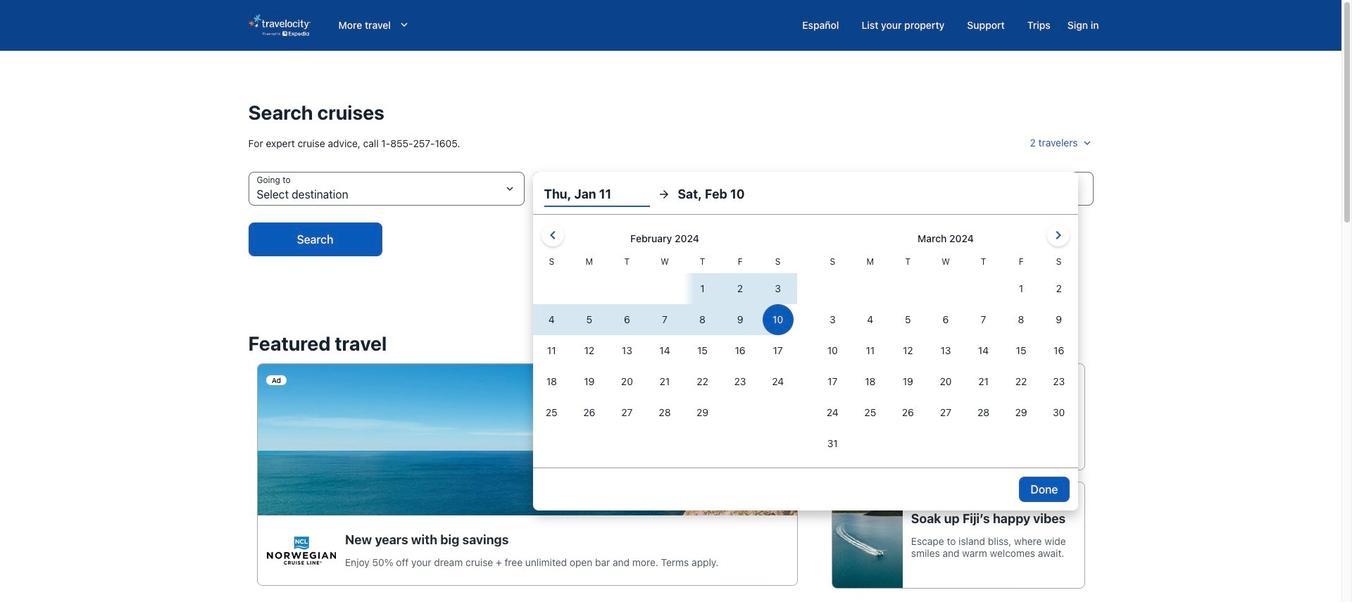 Task type: describe. For each thing, give the bounding box(es) containing it.
2 travelers image
[[1081, 137, 1093, 149]]

travelocity logo image
[[248, 14, 310, 37]]

previous month image
[[544, 227, 561, 244]]



Task type: vqa. For each thing, say whether or not it's contained in the screenshot.
Swap origin and destination values image
no



Task type: locate. For each thing, give the bounding box(es) containing it.
featured travel region
[[240, 324, 1102, 597]]

next month image
[[1050, 227, 1066, 244]]

main content
[[0, 51, 1341, 602]]



